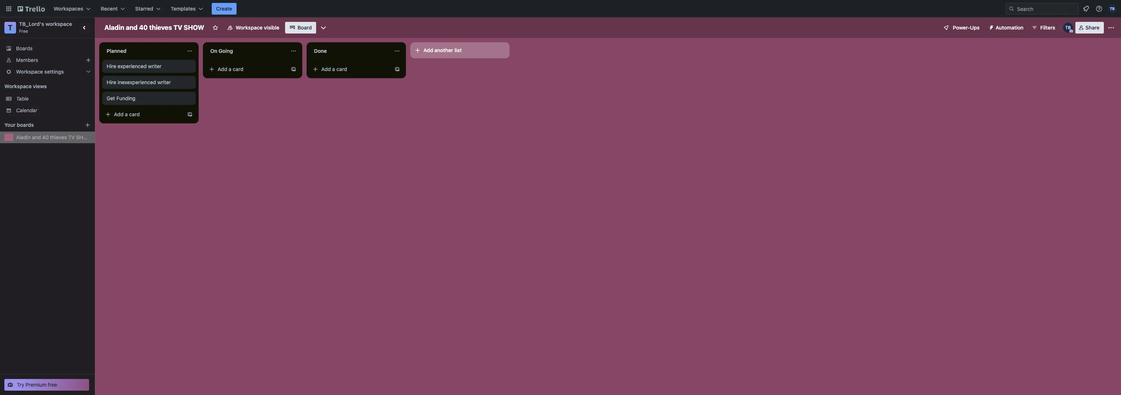 Task type: describe. For each thing, give the bounding box(es) containing it.
hire inexexperienced writer link
[[107, 79, 191, 86]]

tb_lord's workspace link
[[19, 21, 72, 27]]

share button
[[1076, 22, 1104, 34]]

primary element
[[0, 0, 1121, 18]]

free
[[19, 28, 28, 34]]

a for done
[[332, 66, 335, 72]]

going
[[219, 48, 233, 54]]

settings
[[44, 69, 64, 75]]

Done text field
[[310, 45, 390, 57]]

starred button
[[131, 3, 165, 15]]

a for planned
[[125, 111, 128, 118]]

inexexperienced
[[118, 79, 156, 85]]

hire for hire inexexperienced writer
[[107, 79, 116, 85]]

list
[[455, 47, 462, 53]]

0 horizontal spatial show
[[76, 134, 92, 141]]

starred
[[135, 5, 153, 12]]

workspaces
[[54, 5, 83, 12]]

add a card for done
[[321, 66, 347, 72]]

hire inexexperienced writer
[[107, 79, 171, 85]]

1 vertical spatial and
[[32, 134, 41, 141]]

boards
[[17, 122, 34, 128]]

aladin and 40 thieves tv show inside board name text box
[[104, 24, 204, 31]]

a for on going
[[229, 66, 231, 72]]

add a card for planned
[[114, 111, 140, 118]]

add a card for on going
[[218, 66, 244, 72]]

try premium free button
[[4, 380, 89, 391]]

tb_lord's
[[19, 21, 44, 27]]

power-ups
[[953, 24, 980, 31]]

on
[[210, 48, 217, 54]]

show inside board name text box
[[184, 24, 204, 31]]

On Going text field
[[206, 45, 286, 57]]

this member is an admin of this board. image
[[1070, 30, 1073, 33]]

sm image
[[986, 22, 996, 32]]

thieves inside board name text box
[[149, 24, 172, 31]]

get funding link
[[107, 95, 191, 102]]

t
[[8, 23, 13, 32]]

workspace for workspace views
[[4, 83, 32, 89]]

workspace views
[[4, 83, 47, 89]]

automation
[[996, 24, 1024, 31]]

add for on going
[[218, 66, 227, 72]]

1 vertical spatial aladin
[[16, 134, 31, 141]]

your boards
[[4, 122, 34, 128]]

t link
[[4, 22, 16, 34]]

workspace settings
[[16, 69, 64, 75]]

power-
[[953, 24, 970, 31]]

tb_lord (tylerblack44) image
[[1063, 23, 1073, 33]]

funding
[[116, 95, 135, 102]]

power-ups button
[[939, 22, 984, 34]]

0 notifications image
[[1082, 4, 1091, 13]]

search image
[[1009, 6, 1015, 12]]

aladin inside board name text box
[[104, 24, 124, 31]]

tv inside board name text box
[[174, 24, 182, 31]]

create from template… image
[[394, 66, 400, 72]]

filters
[[1041, 24, 1056, 31]]

add inside add another list button
[[424, 47, 433, 53]]

add a card button for planned
[[102, 109, 184, 120]]

table
[[16, 96, 29, 102]]

board
[[298, 24, 312, 31]]

recent button
[[96, 3, 129, 15]]

aladin and 40 thieves tv show link
[[16, 134, 92, 141]]



Task type: vqa. For each thing, say whether or not it's contained in the screenshot.
7th sm icon from the bottom
no



Task type: locate. For each thing, give the bounding box(es) containing it.
card
[[233, 66, 244, 72], [337, 66, 347, 72], [129, 111, 140, 118]]

hire
[[107, 63, 116, 69], [107, 79, 116, 85]]

0 vertical spatial aladin and 40 thieves tv show
[[104, 24, 204, 31]]

a down done text box
[[332, 66, 335, 72]]

a down funding
[[125, 111, 128, 118]]

workspaces button
[[49, 3, 95, 15]]

and down 'your boards with 1 items' element
[[32, 134, 41, 141]]

0 horizontal spatial card
[[129, 111, 140, 118]]

create button
[[212, 3, 237, 15]]

workspace visible
[[236, 24, 279, 31]]

thieves down 'your boards with 1 items' element
[[50, 134, 67, 141]]

0 horizontal spatial aladin and 40 thieves tv show
[[16, 134, 92, 141]]

hire experienced writer
[[107, 63, 162, 69]]

1 horizontal spatial tv
[[174, 24, 182, 31]]

workspace navigation collapse icon image
[[80, 23, 90, 33]]

aladin and 40 thieves tv show down starred popup button
[[104, 24, 204, 31]]

0 vertical spatial 40
[[139, 24, 148, 31]]

2 horizontal spatial add a card button
[[310, 64, 391, 75]]

add board image
[[85, 122, 91, 128]]

1 horizontal spatial a
[[229, 66, 231, 72]]

2 horizontal spatial card
[[337, 66, 347, 72]]

thieves down starred popup button
[[149, 24, 172, 31]]

hire experienced writer link
[[107, 63, 191, 70]]

1 horizontal spatial and
[[126, 24, 138, 31]]

1 vertical spatial 40
[[42, 134, 49, 141]]

2 hire from the top
[[107, 79, 116, 85]]

1 vertical spatial create from template… image
[[187, 112, 193, 118]]

card for planned
[[129, 111, 140, 118]]

1 horizontal spatial create from template… image
[[291, 66, 297, 72]]

filters button
[[1030, 22, 1058, 34]]

workspace down the members
[[16, 69, 43, 75]]

0 vertical spatial aladin
[[104, 24, 124, 31]]

add a card button for on going
[[206, 64, 288, 75]]

add another list button
[[410, 42, 510, 58]]

views
[[33, 83, 47, 89]]

aladin
[[104, 24, 124, 31], [16, 134, 31, 141]]

hire up get at the left of page
[[107, 79, 116, 85]]

table link
[[16, 95, 91, 103]]

on going
[[210, 48, 233, 54]]

writer up hire inexexperienced writer "link"
[[148, 63, 162, 69]]

40 down starred
[[139, 24, 148, 31]]

0 horizontal spatial thieves
[[50, 134, 67, 141]]

writer for hire experienced writer
[[148, 63, 162, 69]]

share
[[1086, 24, 1100, 31]]

add down done
[[321, 66, 331, 72]]

back to home image
[[18, 3, 45, 15]]

card down on going 'text field'
[[233, 66, 244, 72]]

card down done text box
[[337, 66, 347, 72]]

free
[[48, 382, 57, 389]]

1 vertical spatial aladin and 40 thieves tv show
[[16, 134, 92, 141]]

1 horizontal spatial show
[[184, 24, 204, 31]]

aladin and 40 thieves tv show
[[104, 24, 204, 31], [16, 134, 92, 141]]

add a card down done
[[321, 66, 347, 72]]

templates
[[171, 5, 196, 12]]

0 horizontal spatial aladin
[[16, 134, 31, 141]]

planned
[[107, 48, 127, 54]]

get funding
[[107, 95, 135, 102]]

add
[[424, 47, 433, 53], [218, 66, 227, 72], [321, 66, 331, 72], [114, 111, 124, 118]]

calendar
[[16, 107, 37, 114]]

40 inside board name text box
[[139, 24, 148, 31]]

show down add board icon
[[76, 134, 92, 141]]

writer inside hire experienced writer link
[[148, 63, 162, 69]]

templates button
[[166, 3, 207, 15]]

0 vertical spatial show
[[184, 24, 204, 31]]

1 horizontal spatial add a card
[[218, 66, 244, 72]]

1 hire from the top
[[107, 63, 116, 69]]

0 horizontal spatial and
[[32, 134, 41, 141]]

workspace
[[236, 24, 263, 31], [16, 69, 43, 75], [4, 83, 32, 89]]

add a card down going
[[218, 66, 244, 72]]

add a card button down get funding link
[[102, 109, 184, 120]]

tyler black (tylerblack44) image
[[1108, 4, 1117, 13]]

0 vertical spatial thieves
[[149, 24, 172, 31]]

create from template… image for on going
[[291, 66, 297, 72]]

add a card
[[218, 66, 244, 72], [321, 66, 347, 72], [114, 111, 140, 118]]

show
[[184, 24, 204, 31], [76, 134, 92, 141]]

star or unstar board image
[[212, 25, 218, 31]]

a
[[229, 66, 231, 72], [332, 66, 335, 72], [125, 111, 128, 118]]

40 down 'your boards with 1 items' element
[[42, 134, 49, 141]]

tb_lord's workspace free
[[19, 21, 72, 34]]

1 horizontal spatial aladin and 40 thieves tv show
[[104, 24, 204, 31]]

create
[[216, 5, 232, 12]]

add a card button down done text box
[[310, 64, 391, 75]]

Planned text field
[[102, 45, 183, 57]]

workspace for workspace visible
[[236, 24, 263, 31]]

boards
[[16, 45, 33, 51]]

0 horizontal spatial tv
[[68, 134, 75, 141]]

tv down calendar "link"
[[68, 134, 75, 141]]

0 horizontal spatial create from template… image
[[187, 112, 193, 118]]

1 horizontal spatial card
[[233, 66, 244, 72]]

calendar link
[[16, 107, 91, 114]]

0 vertical spatial tv
[[174, 24, 182, 31]]

members
[[16, 57, 38, 63]]

workspace
[[45, 21, 72, 27]]

automation button
[[986, 22, 1028, 34]]

1 vertical spatial thieves
[[50, 134, 67, 141]]

card down funding
[[129, 111, 140, 118]]

try
[[17, 382, 24, 389]]

boards link
[[0, 43, 95, 54]]

1 vertical spatial hire
[[107, 79, 116, 85]]

and inside board name text box
[[126, 24, 138, 31]]

premium
[[26, 382, 46, 389]]

card for on going
[[233, 66, 244, 72]]

1 horizontal spatial thieves
[[149, 24, 172, 31]]

writer inside hire inexexperienced writer "link"
[[157, 79, 171, 85]]

1 horizontal spatial aladin
[[104, 24, 124, 31]]

1 vertical spatial show
[[76, 134, 92, 141]]

0 vertical spatial writer
[[148, 63, 162, 69]]

workspace settings button
[[0, 66, 95, 78]]

add for done
[[321, 66, 331, 72]]

0 horizontal spatial add a card button
[[102, 109, 184, 120]]

add a card button down on going 'text field'
[[206, 64, 288, 75]]

ups
[[970, 24, 980, 31]]

try premium free
[[17, 382, 57, 389]]

1 horizontal spatial add a card button
[[206, 64, 288, 75]]

0 vertical spatial workspace
[[236, 24, 263, 31]]

add down get funding in the top of the page
[[114, 111, 124, 118]]

40
[[139, 24, 148, 31], [42, 134, 49, 141]]

0 horizontal spatial a
[[125, 111, 128, 118]]

open information menu image
[[1096, 5, 1103, 12]]

show menu image
[[1108, 24, 1115, 31]]

2 horizontal spatial add a card
[[321, 66, 347, 72]]

get
[[107, 95, 115, 102]]

done
[[314, 48, 327, 54]]

workspace visible button
[[223, 22, 284, 34]]

writer down hire experienced writer link
[[157, 79, 171, 85]]

show down templates popup button in the top left of the page
[[184, 24, 204, 31]]

your
[[4, 122, 16, 128]]

a down going
[[229, 66, 231, 72]]

board link
[[285, 22, 316, 34]]

0 vertical spatial create from template… image
[[291, 66, 297, 72]]

customize views image
[[320, 24, 327, 31]]

your boards with 1 items element
[[4, 121, 74, 130]]

workspace for workspace settings
[[16, 69, 43, 75]]

create from template… image for planned
[[187, 112, 193, 118]]

writer
[[148, 63, 162, 69], [157, 79, 171, 85]]

0 vertical spatial and
[[126, 24, 138, 31]]

hire down planned
[[107, 63, 116, 69]]

aladin down recent "popup button"
[[104, 24, 124, 31]]

add another list
[[424, 47, 462, 53]]

1 vertical spatial workspace
[[16, 69, 43, 75]]

experienced
[[118, 63, 147, 69]]

thieves
[[149, 24, 172, 31], [50, 134, 67, 141]]

Search field
[[1015, 3, 1079, 14]]

workspace left visible
[[236, 24, 263, 31]]

add for planned
[[114, 111, 124, 118]]

writer for hire inexexperienced writer
[[157, 79, 171, 85]]

1 vertical spatial writer
[[157, 79, 171, 85]]

aladin down "boards"
[[16, 134, 31, 141]]

add left another
[[424, 47, 433, 53]]

and down starred
[[126, 24, 138, 31]]

0 horizontal spatial 40
[[42, 134, 49, 141]]

hire inside "link"
[[107, 79, 116, 85]]

create from template… image
[[291, 66, 297, 72], [187, 112, 193, 118]]

workspace up table
[[4, 83, 32, 89]]

and
[[126, 24, 138, 31], [32, 134, 41, 141]]

members link
[[0, 54, 95, 66]]

workspace inside dropdown button
[[16, 69, 43, 75]]

add a card button for done
[[310, 64, 391, 75]]

another
[[435, 47, 453, 53]]

add a card button
[[206, 64, 288, 75], [310, 64, 391, 75], [102, 109, 184, 120]]

1 vertical spatial tv
[[68, 134, 75, 141]]

0 horizontal spatial add a card
[[114, 111, 140, 118]]

visible
[[264, 24, 279, 31]]

Board name text field
[[101, 22, 208, 34]]

workspace inside button
[[236, 24, 263, 31]]

2 vertical spatial workspace
[[4, 83, 32, 89]]

tv down the templates
[[174, 24, 182, 31]]

card for done
[[337, 66, 347, 72]]

add a card down funding
[[114, 111, 140, 118]]

tv
[[174, 24, 182, 31], [68, 134, 75, 141]]

add down on going
[[218, 66, 227, 72]]

1 horizontal spatial 40
[[139, 24, 148, 31]]

hire for hire experienced writer
[[107, 63, 116, 69]]

0 vertical spatial hire
[[107, 63, 116, 69]]

2 horizontal spatial a
[[332, 66, 335, 72]]

recent
[[101, 5, 118, 12]]

aladin and 40 thieves tv show down 'your boards with 1 items' element
[[16, 134, 92, 141]]



